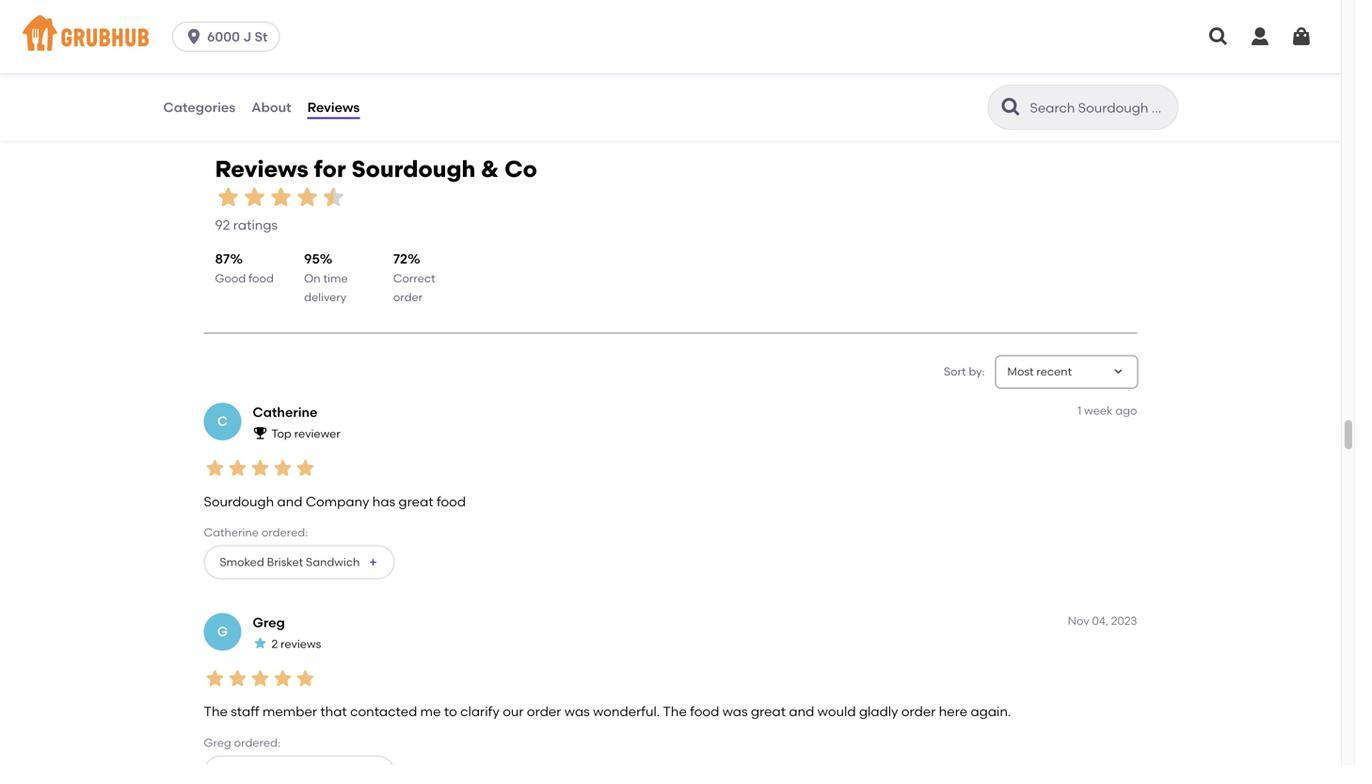 Task type: vqa. For each thing, say whether or not it's contained in the screenshot.
2
yes



Task type: describe. For each thing, give the bounding box(es) containing it.
top reviewer
[[272, 427, 341, 441]]

plus icon image
[[367, 557, 379, 568]]

reviews for reviews
[[307, 99, 360, 115]]

sort
[[944, 365, 966, 378]]

1 week ago
[[1078, 404, 1138, 417]]

greg for greg ordered:
[[204, 736, 231, 750]]

would
[[818, 704, 856, 720]]

again.
[[971, 704, 1011, 720]]

most recent
[[1008, 365, 1072, 378]]

smoked brisket sandwich button
[[204, 545, 395, 579]]

ago
[[1116, 404, 1138, 417]]

0 vertical spatial sourdough
[[352, 155, 476, 183]]

categories button
[[162, 73, 236, 141]]

week
[[1085, 404, 1113, 417]]

clarify
[[460, 704, 500, 720]]

72 correct order
[[393, 251, 435, 304]]

recent
[[1037, 365, 1072, 378]]

2 horizontal spatial order
[[902, 704, 936, 720]]

member
[[263, 704, 317, 720]]

reviews button
[[306, 73, 361, 141]]

c
[[217, 413, 228, 429]]

greg for greg
[[253, 615, 285, 631]]

0 horizontal spatial delivery
[[220, 11, 262, 25]]

6000
[[207, 29, 240, 45]]

delivery inside "95 on time delivery"
[[304, 291, 347, 304]]

food inside 87 good food
[[249, 271, 274, 285]]

2 the from the left
[[663, 704, 687, 720]]

ratings
[[233, 217, 278, 233]]

about
[[251, 99, 291, 115]]

1 horizontal spatial food
[[437, 494, 466, 510]]

about button
[[251, 73, 292, 141]]

reviewer
[[294, 427, 341, 441]]

categories
[[163, 99, 235, 115]]

$2.99
[[190, 11, 217, 25]]

main navigation navigation
[[0, 0, 1341, 73]]

0 vertical spatial and
[[277, 494, 303, 510]]

72
[[393, 251, 408, 267]]

brisket
[[267, 555, 303, 569]]

gladly
[[859, 704, 898, 720]]

for
[[314, 155, 346, 183]]

reviews for reviews for sourdough & co
[[215, 155, 309, 183]]

smoked
[[220, 555, 264, 569]]

me
[[420, 704, 441, 720]]

1 horizontal spatial order
[[527, 704, 562, 720]]

sourdough and company has great food
[[204, 494, 466, 510]]

search icon image
[[1000, 96, 1023, 119]]

Sort by: field
[[1008, 364, 1072, 380]]

wonderful.
[[593, 704, 660, 720]]

1
[[1078, 404, 1082, 417]]

on
[[304, 271, 321, 285]]

$2.99 delivery
[[190, 11, 262, 25]]

nov 04, 2023
[[1068, 614, 1138, 628]]

here
[[939, 704, 968, 720]]

the staff member that contacted me to clarify our order was wonderful. the food was great and would gladly order here again.
[[204, 704, 1011, 720]]

company
[[306, 494, 369, 510]]

order inside '72 correct order'
[[393, 291, 423, 304]]

most
[[1008, 365, 1034, 378]]



Task type: locate. For each thing, give the bounding box(es) containing it.
delivery down time
[[304, 291, 347, 304]]

sourdough left & on the left top of page
[[352, 155, 476, 183]]

sort by:
[[944, 365, 985, 378]]

catherine for catherine  ordered:
[[204, 526, 259, 539]]

1 horizontal spatial the
[[663, 704, 687, 720]]

st
[[255, 29, 268, 45]]

04,
[[1092, 614, 1109, 628]]

sandwich
[[306, 555, 360, 569]]

and left would
[[789, 704, 815, 720]]

food right the good
[[249, 271, 274, 285]]

co
[[505, 155, 537, 183]]

0 vertical spatial ordered:
[[262, 526, 308, 539]]

0 horizontal spatial sourdough
[[204, 494, 274, 510]]

2 was from the left
[[723, 704, 748, 720]]

order
[[393, 291, 423, 304], [527, 704, 562, 720], [902, 704, 936, 720]]

0 vertical spatial greg
[[253, 615, 285, 631]]

and up catherine  ordered:
[[277, 494, 303, 510]]

delivery up "6000 j st"
[[220, 11, 262, 25]]

greg ordered:
[[204, 736, 281, 750]]

the right wonderful.
[[663, 704, 687, 720]]

food right has
[[437, 494, 466, 510]]

0 vertical spatial catherine
[[253, 404, 318, 420]]

0 horizontal spatial the
[[204, 704, 228, 720]]

1 vertical spatial reviews
[[215, 155, 309, 183]]

ordered: for staff
[[234, 736, 281, 750]]

reviews up for
[[307, 99, 360, 115]]

2023
[[1112, 614, 1138, 628]]

2 svg image from the left
[[1291, 25, 1313, 48]]

2 horizontal spatial food
[[690, 704, 720, 720]]

ordered: for and
[[262, 526, 308, 539]]

our
[[503, 704, 524, 720]]

reviews inside reviews button
[[307, 99, 360, 115]]

0 horizontal spatial svg image
[[185, 27, 203, 46]]

0 horizontal spatial greg
[[204, 736, 231, 750]]

ordered: down staff
[[234, 736, 281, 750]]

sourdough
[[352, 155, 476, 183], [204, 494, 274, 510]]

greg
[[253, 615, 285, 631], [204, 736, 231, 750]]

1 vertical spatial food
[[437, 494, 466, 510]]

by:
[[969, 365, 985, 378]]

nov
[[1068, 614, 1090, 628]]

1 horizontal spatial great
[[751, 704, 786, 720]]

greg down staff
[[204, 736, 231, 750]]

1 vertical spatial catherine
[[204, 526, 259, 539]]

was
[[565, 704, 590, 720], [723, 704, 748, 720]]

food
[[249, 271, 274, 285], [437, 494, 466, 510], [690, 704, 720, 720]]

0 vertical spatial delivery
[[220, 11, 262, 25]]

0 vertical spatial great
[[399, 494, 434, 510]]

order left here
[[902, 704, 936, 720]]

ordered: up brisket
[[262, 526, 308, 539]]

0 vertical spatial reviews
[[307, 99, 360, 115]]

star icon image
[[215, 184, 241, 211], [241, 184, 268, 211], [268, 184, 294, 211], [294, 184, 321, 211], [321, 184, 347, 211], [321, 184, 347, 211], [204, 457, 226, 480], [226, 457, 249, 480], [249, 457, 272, 480], [272, 457, 294, 480], [294, 457, 317, 480], [253, 636, 268, 651], [204, 667, 226, 690], [226, 667, 249, 690], [249, 667, 272, 690], [272, 667, 294, 690], [294, 667, 317, 690]]

92
[[215, 217, 230, 233]]

time
[[323, 271, 348, 285]]

0 horizontal spatial great
[[399, 494, 434, 510]]

0 horizontal spatial svg image
[[1249, 25, 1272, 48]]

j
[[243, 29, 251, 45]]

2 reviews
[[272, 637, 321, 651]]

92 ratings
[[215, 217, 278, 233]]

reviews up ratings at the left top
[[215, 155, 309, 183]]

great right has
[[399, 494, 434, 510]]

0 horizontal spatial food
[[249, 271, 274, 285]]

6000 j st button
[[172, 22, 288, 52]]

great left would
[[751, 704, 786, 720]]

reviews
[[281, 637, 321, 651]]

catherine for catherine
[[253, 404, 318, 420]]

1 horizontal spatial svg image
[[1208, 25, 1230, 48]]

svg image inside 6000 j st button
[[185, 27, 203, 46]]

1 vertical spatial and
[[789, 704, 815, 720]]

1 was from the left
[[565, 704, 590, 720]]

87 good food
[[215, 251, 274, 285]]

caret down icon image
[[1111, 364, 1126, 380]]

2 vertical spatial food
[[690, 704, 720, 720]]

95 on time delivery
[[304, 251, 348, 304]]

Search Sourdough & Co  search field
[[1028, 99, 1172, 117]]

1 vertical spatial delivery
[[304, 291, 347, 304]]

0 horizontal spatial was
[[565, 704, 590, 720]]

1 horizontal spatial sourdough
[[352, 155, 476, 183]]

order down correct
[[393, 291, 423, 304]]

1 horizontal spatial greg
[[253, 615, 285, 631]]

staff
[[231, 704, 259, 720]]

catherine up "smoked"
[[204, 526, 259, 539]]

1 horizontal spatial svg image
[[1291, 25, 1313, 48]]

top
[[272, 427, 292, 441]]

g
[[217, 624, 228, 640]]

1 svg image from the left
[[1249, 25, 1272, 48]]

correct
[[393, 271, 435, 285]]

catherine  ordered:
[[204, 526, 308, 539]]

1 vertical spatial greg
[[204, 736, 231, 750]]

reviews
[[307, 99, 360, 115], [215, 155, 309, 183]]

good
[[215, 271, 246, 285]]

the
[[204, 704, 228, 720], [663, 704, 687, 720]]

svg image
[[1249, 25, 1272, 48], [1291, 25, 1313, 48]]

ordered:
[[262, 526, 308, 539], [234, 736, 281, 750]]

6000 j st
[[207, 29, 268, 45]]

1 horizontal spatial delivery
[[304, 291, 347, 304]]

catherine
[[253, 404, 318, 420], [204, 526, 259, 539]]

0 horizontal spatial and
[[277, 494, 303, 510]]

and
[[277, 494, 303, 510], [789, 704, 815, 720]]

that
[[320, 704, 347, 720]]

reviews for sourdough & co
[[215, 155, 537, 183]]

trophy icon image
[[253, 426, 268, 441]]

1 the from the left
[[204, 704, 228, 720]]

order right our
[[527, 704, 562, 720]]

&
[[481, 155, 499, 183]]

has
[[373, 494, 396, 510]]

contacted
[[350, 704, 417, 720]]

1 vertical spatial ordered:
[[234, 736, 281, 750]]

catherine up top
[[253, 404, 318, 420]]

great
[[399, 494, 434, 510], [751, 704, 786, 720]]

87
[[215, 251, 230, 267]]

0 horizontal spatial order
[[393, 291, 423, 304]]

2
[[272, 637, 278, 651]]

1 vertical spatial sourdough
[[204, 494, 274, 510]]

95
[[304, 251, 320, 267]]

svg image
[[1208, 25, 1230, 48], [185, 27, 203, 46]]

to
[[444, 704, 457, 720]]

1 vertical spatial great
[[751, 704, 786, 720]]

delivery
[[220, 11, 262, 25], [304, 291, 347, 304]]

1 horizontal spatial was
[[723, 704, 748, 720]]

greg up 2
[[253, 615, 285, 631]]

the left staff
[[204, 704, 228, 720]]

food right wonderful.
[[690, 704, 720, 720]]

smoked brisket sandwich
[[220, 555, 360, 569]]

sourdough up catherine  ordered:
[[204, 494, 274, 510]]

0 vertical spatial food
[[249, 271, 274, 285]]

1 horizontal spatial and
[[789, 704, 815, 720]]



